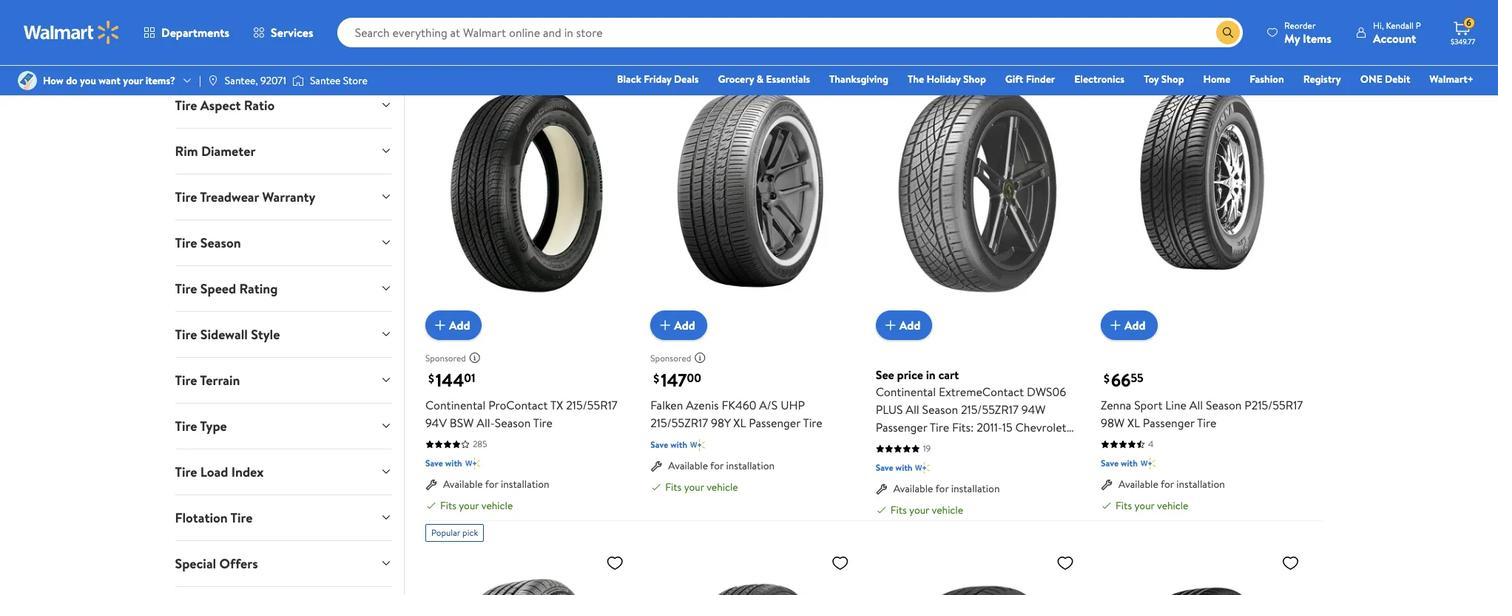 Task type: locate. For each thing, give the bounding box(es) containing it.
xl right 98w
[[1128, 415, 1140, 432]]

shop right holiday
[[963, 72, 986, 87]]

available down azenis
[[668, 459, 708, 474]]

tire load index
[[175, 463, 264, 481]]

1 horizontal spatial  image
[[292, 73, 304, 88]]

tab
[[163, 587, 404, 596]]

add to cart image for falken azenis fk460 a/s uhp 215/55zr17 98y xl passenger tire image
[[657, 317, 674, 335]]

xl inside zenna sport line all season p215/55r17 98w xl passenger tire
[[1128, 415, 1140, 432]]

1 $ from the left
[[428, 371, 434, 387]]

sponsored up 147
[[651, 352, 691, 365]]

shop right toy
[[1162, 72, 1184, 87]]

with for continental extremecontact dws06 plus all season 215/55zr17 94w passenger tire fits: 2011-15 chevrolet cruze eco, 2012-14 toyota camry hybrid xle
[[896, 462, 913, 474]]

 image for how do you want your items?
[[18, 71, 37, 90]]

line
[[1166, 398, 1187, 414]]

items?
[[146, 73, 175, 88]]

with left the 'xle'
[[896, 462, 913, 474]]

price
[[897, 367, 923, 383]]

extremecontact
[[939, 384, 1024, 401]]

with
[[671, 439, 687, 452], [445, 457, 462, 470], [1121, 457, 1138, 470], [896, 462, 913, 474]]

0 horizontal spatial continental
[[425, 398, 486, 414]]

$ 66 55
[[1104, 368, 1144, 393]]

one
[[1361, 72, 1383, 87]]

grocery & essentials link
[[711, 71, 817, 87]]

98w
[[1101, 415, 1125, 432]]

fits your vehicle down 98y
[[665, 480, 738, 495]]

registry
[[1304, 72, 1341, 87]]

all inside see price in cart continental extremecontact dws06 plus all season 215/55zr17 94w passenger tire fits: 2011-15 chevrolet cruze eco, 2012-14 toyota camry hybrid xle
[[906, 402, 919, 418]]

vehicle down 98y
[[707, 480, 738, 495]]

for for continental extremecontact dws06 plus all season 215/55zr17 94w passenger tire fits: 2011-15 chevrolet cruze eco, 2012-14 toyota camry hybrid xle
[[936, 482, 949, 497]]

1 horizontal spatial all
[[1190, 398, 1203, 414]]

tire type button
[[163, 404, 404, 449]]

p215/55r17
[[1245, 398, 1303, 414]]

0 horizontal spatial xl
[[734, 415, 746, 432]]

$ 144 01
[[428, 368, 475, 393]]

add for falken azenis fk460 a/s uhp 215/55zr17 98y xl passenger tire image's add button
[[674, 317, 695, 334]]

2 horizontal spatial passenger
[[1143, 415, 1195, 432]]

2012-
[[934, 438, 961, 454]]

p
[[1416, 19, 1421, 31]]

add to cart image
[[431, 317, 449, 335], [882, 317, 900, 335]]

cruze
[[876, 438, 906, 454]]

toy
[[1144, 72, 1159, 87]]

see
[[876, 367, 894, 383]]

falken azenis fk460 a/s uhp 215/55zr17 98y xl passenger tire image
[[651, 52, 855, 329]]

3 $ from the left
[[1104, 371, 1110, 387]]

your
[[684, 7, 704, 22], [909, 7, 929, 22], [123, 73, 143, 88], [684, 480, 704, 495], [459, 499, 479, 514], [1135, 499, 1155, 514], [909, 503, 929, 518]]

add button up price
[[876, 311, 932, 341]]

add up ad disclaimer and feedback for ingridsponsoredproducts icon
[[674, 317, 695, 334]]

1 horizontal spatial walmart plus image
[[916, 461, 930, 476]]

all inside zenna sport line all season p215/55r17 98w xl passenger tire
[[1190, 398, 1203, 414]]

passenger inside falken azenis fk460 a/s uhp 215/55zr17 98y xl passenger tire
[[749, 415, 801, 432]]

season down procontact
[[495, 415, 531, 432]]

4 add button from the left
[[1101, 311, 1158, 341]]

passenger inside zenna sport line all season p215/55r17 98w xl passenger tire
[[1143, 415, 1195, 432]]

add button up ad disclaimer and feedback for ingridsponsoredproducts icon
[[651, 311, 707, 341]]

2 add to cart image from the left
[[882, 317, 900, 335]]

$ left 147
[[654, 371, 659, 387]]

holiday
[[927, 72, 961, 87]]

0 horizontal spatial walmart plus image
[[465, 457, 480, 472]]

fits your vehicle
[[665, 7, 738, 22], [891, 7, 963, 22], [665, 480, 738, 495], [440, 499, 513, 514], [1116, 499, 1189, 514], [891, 503, 963, 518]]

2 $ from the left
[[654, 371, 659, 387]]

season inside zenna sport line all season p215/55r17 98w xl passenger tire
[[1206, 398, 1242, 414]]

add to cart image up the 144
[[431, 317, 449, 335]]

add up price
[[900, 317, 921, 334]]

vehicle down the 'xle'
[[932, 503, 963, 518]]

all right plus
[[906, 402, 919, 418]]

0 horizontal spatial add to cart image
[[657, 317, 674, 335]]

2 shop from the left
[[1162, 72, 1184, 87]]

add to cart image up see
[[882, 317, 900, 335]]

season
[[200, 234, 241, 252], [1206, 398, 1242, 414], [922, 402, 958, 418], [495, 415, 531, 432]]

procontact
[[488, 398, 548, 414]]

available down the 'xle'
[[894, 482, 933, 497]]

215/55zr17 up 2011-
[[961, 402, 1019, 418]]

services button
[[241, 15, 325, 50]]

uhp
[[781, 398, 805, 414]]

$ for 144
[[428, 371, 434, 387]]

for for zenna sport line all season p215/55r17 98w xl passenger tire
[[1161, 477, 1174, 492]]

installation down continental procontact tx 215/55r17 94v bsw all-season tire
[[501, 477, 550, 492]]

with down 98w
[[1121, 457, 1138, 470]]

tire inside dropdown button
[[175, 417, 197, 436]]

add for continental procontact tx 215/55r17 94v bsw all-season tire image add button
[[449, 317, 470, 334]]

add to cart image up 147
[[657, 317, 674, 335]]

6 $349.77
[[1451, 16, 1476, 47]]

flotation tire button
[[163, 496, 404, 541]]

add to cart image up 66 at the bottom right
[[1107, 317, 1125, 335]]

gift finder link
[[999, 71, 1062, 87]]

flotation tire tab
[[163, 496, 404, 541]]

tire inside falken azenis fk460 a/s uhp 215/55zr17 98y xl passenger tire
[[803, 415, 823, 432]]

gift
[[1005, 72, 1024, 87]]

0 horizontal spatial 215/55zr17
[[651, 415, 708, 432]]

0 horizontal spatial add to cart image
[[431, 317, 449, 335]]

style
[[251, 325, 280, 344]]

radar dimax e-sport 1 215/55r17 94w fits: 2011-15 chevrolet cruze eco, 2012-14 toyota camry hybrid xle image
[[1101, 548, 1306, 596]]

walmart plus image down azenis
[[690, 438, 705, 453]]

toy shop link
[[1137, 71, 1191, 87]]

215/55zr17 down falken
[[651, 415, 708, 432]]

season inside see price in cart continental extremecontact dws06 plus all season 215/55zr17 94w passenger tire fits: 2011-15 chevrolet cruze eco, 2012-14 toyota camry hybrid xle
[[922, 402, 958, 418]]

0 horizontal spatial passenger
[[749, 415, 801, 432]]

$ inside $ 144 01
[[428, 371, 434, 387]]

1 horizontal spatial $
[[654, 371, 659, 387]]

passenger for 66
[[1143, 415, 1195, 432]]

flotation
[[175, 509, 228, 527]]

with for zenna sport line all season p215/55r17 98w xl passenger tire
[[1121, 457, 1138, 470]]

walmart plus image
[[690, 438, 705, 453], [1141, 457, 1156, 472]]

0 horizontal spatial walmart plus image
[[690, 438, 705, 453]]

vehicle
[[707, 7, 738, 22], [932, 7, 963, 22], [707, 480, 738, 495], [482, 499, 513, 514], [1157, 499, 1189, 514], [932, 503, 963, 518]]

vehicle down 285
[[482, 499, 513, 514]]

available for installation down 4
[[1119, 477, 1225, 492]]

3 add from the left
[[900, 317, 921, 334]]

departments button
[[132, 15, 241, 50]]

season up 'fits:'
[[922, 402, 958, 418]]

passenger down line
[[1143, 415, 1195, 432]]

tire terrain
[[175, 371, 240, 390]]

tire terrain tab
[[163, 358, 404, 403]]

black friday deals
[[617, 72, 699, 87]]

all
[[1190, 398, 1203, 414], [906, 402, 919, 418]]

1 add from the left
[[449, 317, 470, 334]]

0 horizontal spatial  image
[[18, 71, 37, 90]]

4 add from the left
[[1125, 317, 1146, 334]]

1 horizontal spatial passenger
[[876, 420, 928, 436]]

94w
[[1022, 402, 1046, 418]]

the holiday shop
[[908, 72, 986, 87]]

passenger inside see price in cart continental extremecontact dws06 plus all season 215/55zr17 94w passenger tire fits: 2011-15 chevrolet cruze eco, 2012-14 toyota camry hybrid xle
[[876, 420, 928, 436]]

1 horizontal spatial sponsored
[[651, 352, 691, 365]]

save down 98w
[[1101, 457, 1119, 470]]

1 add to cart image from the left
[[431, 317, 449, 335]]

1 horizontal spatial shop
[[1162, 72, 1184, 87]]

continental up bsw
[[425, 398, 486, 414]]

1 xl from the left
[[734, 415, 746, 432]]

rim diameter
[[175, 142, 256, 160]]

eco,
[[909, 438, 931, 454]]

xl for 147
[[734, 415, 746, 432]]

rim diameter tab
[[163, 129, 404, 174]]

add up 55
[[1125, 317, 1146, 334]]

add to cart image
[[657, 317, 674, 335], [1107, 317, 1125, 335]]

rim diameter button
[[163, 129, 404, 174]]

2 add from the left
[[674, 317, 695, 334]]

add to cart image for continental procontact tx 215/55r17 94v bsw all-season tire image
[[431, 317, 449, 335]]

0 horizontal spatial shop
[[963, 72, 986, 87]]

66
[[1111, 368, 1131, 393]]

season right line
[[1206, 398, 1242, 414]]

continental extremecontact dws06 plus all season 215/55zr17 94w passenger tire fits: 2011-15 chevrolet cruze eco, 2012-14 toyota camry hybrid xle image
[[876, 52, 1080, 329]]

tire load index tab
[[163, 450, 404, 495]]

type
[[200, 417, 227, 436]]

installation down zenna sport line all season p215/55r17 98w xl passenger tire
[[1177, 477, 1225, 492]]

1 horizontal spatial 215/55zr17
[[961, 402, 1019, 418]]

continental procontact tx 215/55r17 94v bsw all-season tire
[[425, 398, 618, 432]]

with down bsw
[[445, 457, 462, 470]]

add button up ad disclaimer and feedback for ingridsponsoredproducts image
[[425, 311, 482, 341]]

add button
[[425, 311, 482, 341], [651, 311, 707, 341], [876, 311, 932, 341], [1101, 311, 1158, 341]]

Walmart Site-Wide search field
[[337, 18, 1243, 47]]

 image left how
[[18, 71, 37, 90]]

add button for the zenna sport line all season p215/55r17 98w xl passenger tire image
[[1101, 311, 1158, 341]]

popular pick
[[431, 527, 478, 540]]

add to favorites list, sailun erange ev touring 215/55r17 98v xl electric vehicle tire image
[[1057, 554, 1074, 573]]

xl down fk460
[[734, 415, 746, 432]]

215/55zr17 inside falken azenis fk460 a/s uhp 215/55zr17 98y xl passenger tire
[[651, 415, 708, 432]]

$ inside $ 147 00
[[654, 371, 659, 387]]

1 sponsored from the left
[[425, 352, 466, 365]]

season up speed
[[200, 234, 241, 252]]

0 horizontal spatial all
[[906, 402, 919, 418]]

hi, kendall p account
[[1373, 19, 1421, 46]]

ad disclaimer and feedback for ingridsponsoredproducts image
[[694, 352, 706, 364]]

add to favorites list, zenna sport line all season p215/55r17 98w xl passenger tire image
[[1282, 58, 1300, 77]]

shop
[[963, 72, 986, 87], [1162, 72, 1184, 87]]

tire terrain button
[[163, 358, 404, 403]]

home
[[1204, 72, 1231, 87]]

tire speed rating button
[[163, 266, 404, 311]]

installation
[[726, 459, 775, 474], [501, 477, 550, 492], [1177, 477, 1225, 492], [951, 482, 1000, 497]]

fashion link
[[1243, 71, 1291, 87]]

0 horizontal spatial $
[[428, 371, 434, 387]]

&
[[757, 72, 764, 87]]

save with down falken
[[651, 439, 687, 452]]

xl
[[734, 415, 746, 432], [1128, 415, 1140, 432]]

thanksgiving
[[829, 72, 889, 87]]

walmart plus image down 285
[[465, 457, 480, 472]]

special offers tab
[[163, 541, 404, 587]]

toy shop
[[1144, 72, 1184, 87]]

installation for continental procontact tx 215/55r17 94v bsw all-season tire
[[501, 477, 550, 492]]

 image right 92071 at the left top of the page
[[292, 73, 304, 88]]

tire speed rating tab
[[163, 266, 404, 311]]

santee,
[[225, 73, 258, 88]]

save with down 98w
[[1101, 457, 1138, 470]]

sponsored up the 144
[[425, 352, 466, 365]]

season inside continental procontact tx 215/55r17 94v bsw all-season tire
[[495, 415, 531, 432]]

available for installation down 285
[[443, 477, 550, 492]]

add to cart image for the zenna sport line all season p215/55r17 98w xl passenger tire image
[[1107, 317, 1125, 335]]

available down 285
[[443, 477, 483, 492]]

do
[[66, 73, 77, 88]]

how do you want your items?
[[43, 73, 175, 88]]

fashion
[[1250, 72, 1284, 87]]

available for installation down the 'xle'
[[894, 482, 1000, 497]]

save with down 94v
[[425, 457, 462, 470]]

add button up 55
[[1101, 311, 1158, 341]]

search icon image
[[1222, 27, 1234, 38]]

xl inside falken azenis fk460 a/s uhp 215/55zr17 98y xl passenger tire
[[734, 415, 746, 432]]

1 horizontal spatial add to cart image
[[1107, 317, 1125, 335]]

one debit link
[[1354, 71, 1417, 87]]

2 xl from the left
[[1128, 415, 1140, 432]]

2 sponsored from the left
[[651, 352, 691, 365]]

3 add button from the left
[[876, 311, 932, 341]]

passenger up the cruze on the right bottom
[[876, 420, 928, 436]]

2 add button from the left
[[651, 311, 707, 341]]

available for continental procontact tx 215/55r17 94v bsw all-season tire
[[443, 477, 483, 492]]

0 horizontal spatial sponsored
[[425, 352, 466, 365]]

with for continental procontact tx 215/55r17 94v bsw all-season tire
[[445, 457, 462, 470]]

1 horizontal spatial continental
[[876, 384, 936, 401]]

2 horizontal spatial $
[[1104, 371, 1110, 387]]

add up ad disclaimer and feedback for ingridsponsoredproducts image
[[449, 317, 470, 334]]

285
[[473, 438, 487, 451]]

1 vertical spatial walmart plus image
[[1141, 457, 1156, 472]]

 image
[[18, 71, 37, 90], [292, 73, 304, 88]]

$ left the 144
[[428, 371, 434, 387]]

save with for continental extremecontact dws06 plus all season 215/55zr17 94w passenger tire fits: 2011-15 chevrolet cruze eco, 2012-14 toyota camry hybrid xle
[[876, 462, 913, 474]]

all right line
[[1190, 398, 1203, 414]]

walmart plus image down 4
[[1141, 457, 1156, 472]]

tire inside continental procontact tx 215/55r17 94v bsw all-season tire
[[533, 415, 553, 432]]

available for zenna sport line all season p215/55r17 98w xl passenger tire
[[1119, 477, 1159, 492]]

save down 94v
[[425, 457, 443, 470]]

sidewall
[[200, 325, 248, 344]]

1 horizontal spatial xl
[[1128, 415, 1140, 432]]

terrain
[[200, 371, 240, 390]]

add to favorites list, falken azenis fk460 a/s uhp 215/55zr17 98y xl passenger tire image
[[831, 58, 849, 77]]

215/55zr17 inside see price in cart continental extremecontact dws06 plus all season 215/55zr17 94w passenger tire fits: 2011-15 chevrolet cruze eco, 2012-14 toyota camry hybrid xle
[[961, 402, 1019, 418]]

save with down the cruze on the right bottom
[[876, 462, 913, 474]]

santee, 92071
[[225, 73, 286, 88]]

$ left 66 at the bottom right
[[1104, 371, 1110, 387]]

1 horizontal spatial add to cart image
[[882, 317, 900, 335]]

dws06
[[1027, 384, 1066, 401]]

1 add to cart image from the left
[[657, 317, 674, 335]]

save down the cruze on the right bottom
[[876, 462, 894, 474]]

all-
[[477, 415, 495, 432]]

how
[[43, 73, 63, 88]]

load
[[200, 463, 228, 481]]

ratio
[[244, 96, 275, 114]]

passenger down the a/s at the right bottom of page
[[749, 415, 801, 432]]

my
[[1285, 30, 1300, 46]]

account
[[1373, 30, 1416, 46]]

1 add button from the left
[[425, 311, 482, 341]]

bsw
[[450, 415, 474, 432]]

 image
[[207, 75, 219, 87]]

save with for continental procontact tx 215/55r17 94v bsw all-season tire
[[425, 457, 462, 470]]

sponsored for ad disclaimer and feedback for ingridsponsoredproducts icon
[[651, 352, 691, 365]]

installation down the 14
[[951, 482, 1000, 497]]

available for installation for continental extremecontact dws06 plus all season 215/55zr17 94w passenger tire fits: 2011-15 chevrolet cruze eco, 2012-14 toyota camry hybrid xle
[[894, 482, 1000, 497]]

walmart plus image
[[465, 457, 480, 472], [916, 461, 930, 476]]

continental procontact tx 215/55r17 94v bsw all-season tire image
[[425, 52, 630, 329]]

fits your vehicle up deals
[[665, 7, 738, 22]]

walmart plus image down 19
[[916, 461, 930, 476]]

available down 4
[[1119, 477, 1159, 492]]

add to favorites list, continental extremecontact dws06 plus all season 215/55zr17 94w passenger tire fits: 2011-15 chevrolet cruze eco, 2012-14 toyota camry hybrid xle image
[[1057, 58, 1074, 77]]

2 add to cart image from the left
[[1107, 317, 1125, 335]]

tire inside tab
[[175, 371, 197, 390]]

tire sidewall style tab
[[163, 312, 404, 357]]

$ inside $ 66 55
[[1104, 371, 1110, 387]]

$ for 147
[[654, 371, 659, 387]]

continental down price
[[876, 384, 936, 401]]

gift finder
[[1005, 72, 1055, 87]]

a/s
[[759, 398, 778, 414]]



Task type: vqa. For each thing, say whether or not it's contained in the screenshot.
by at top
no



Task type: describe. For each thing, give the bounding box(es) containing it.
4
[[1148, 438, 1154, 451]]

flotation tire
[[175, 509, 253, 527]]

want
[[99, 73, 121, 88]]

147
[[661, 368, 687, 393]]

 image for santee store
[[292, 73, 304, 88]]

electronics link
[[1068, 71, 1131, 87]]

special
[[175, 555, 216, 573]]

add for add button for "continental extremecontact dws06 plus all season 215/55zr17 94w passenger tire fits: 2011-15 chevrolet cruze eco, 2012-14 toyota camry hybrid xle" image on the right of page
[[900, 317, 921, 334]]

tire inside zenna sport line all season p215/55r17 98w xl passenger tire
[[1197, 415, 1217, 432]]

installation for continental extremecontact dws06 plus all season 215/55zr17 94w passenger tire fits: 2011-15 chevrolet cruze eco, 2012-14 toyota camry hybrid xle
[[951, 482, 1000, 497]]

add to favorites list, crossmax 215/55r17 94v ct-1 all-season tire fits: 2011-15 chevrolet cruze eco, 2012-14 toyota camry hybrid xle image
[[606, 554, 624, 573]]

pick
[[463, 527, 478, 540]]

vehicle up radar dimax e-sport 1 215/55r17 94w fits: 2011-15 chevrolet cruze eco, 2012-14 toyota camry hybrid xle image
[[1157, 499, 1189, 514]]

items
[[1303, 30, 1332, 46]]

tire type tab
[[163, 404, 404, 449]]

for for continental procontact tx 215/55r17 94v bsw all-season tire
[[485, 477, 498, 492]]

deals
[[674, 72, 699, 87]]

19
[[923, 443, 931, 455]]

available for continental extremecontact dws06 plus all season 215/55zr17 94w passenger tire fits: 2011-15 chevrolet cruze eco, 2012-14 toyota camry hybrid xle
[[894, 482, 933, 497]]

season inside dropdown button
[[200, 234, 241, 252]]

available for installation for zenna sport line all season p215/55r17 98w xl passenger tire
[[1119, 477, 1225, 492]]

add button for falken azenis fk460 a/s uhp 215/55zr17 98y xl passenger tire image
[[651, 311, 707, 341]]

vehicle up the grocery
[[707, 7, 738, 22]]

save for zenna sport line all season p215/55r17 98w xl passenger tire
[[1101, 457, 1119, 470]]

save down falken
[[651, 439, 668, 452]]

hi,
[[1373, 19, 1384, 31]]

falken azenis fk460 a/s uhp 215/55zr17 98y xl passenger tire
[[651, 398, 823, 432]]

with down falken
[[671, 439, 687, 452]]

continental inside continental procontact tx 215/55r17 94v bsw all-season tire
[[425, 398, 486, 414]]

Search search field
[[337, 18, 1243, 47]]

thanksgiving link
[[823, 71, 895, 87]]

$ for 66
[[1104, 371, 1110, 387]]

add for add button associated with the zenna sport line all season p215/55r17 98w xl passenger tire image
[[1125, 317, 1146, 334]]

tire treadwear warranty
[[175, 188, 316, 206]]

speed
[[200, 279, 236, 298]]

installation down 98y
[[726, 459, 775, 474]]

santee
[[310, 73, 341, 88]]

fits your vehicle down 4
[[1116, 499, 1189, 514]]

black friday deals link
[[610, 71, 706, 87]]

registry link
[[1297, 71, 1348, 87]]

sponsored for ad disclaimer and feedback for ingridsponsoredproducts image
[[425, 352, 466, 365]]

xle
[[914, 455, 933, 472]]

see price in cart continental extremecontact dws06 plus all season 215/55zr17 94w passenger tire fits: 2011-15 chevrolet cruze eco, 2012-14 toyota camry hybrid xle
[[876, 367, 1067, 472]]

in
[[926, 367, 936, 383]]

$ 147 00
[[654, 368, 701, 393]]

92071
[[261, 73, 286, 88]]

the
[[908, 72, 924, 87]]

available for installation down 98y
[[668, 459, 775, 474]]

add button for "continental extremecontact dws06 plus all season 215/55zr17 94w passenger tire fits: 2011-15 chevrolet cruze eco, 2012-14 toyota camry hybrid xle" image on the right of page
[[876, 311, 932, 341]]

chevrolet
[[1016, 420, 1067, 436]]

warranty
[[262, 188, 316, 206]]

tire type
[[175, 417, 227, 436]]

fits your vehicle up pick
[[440, 499, 513, 514]]

grocery
[[718, 72, 754, 87]]

finder
[[1026, 72, 1055, 87]]

sailun erange ev touring 215/55r17 98v xl electric vehicle tire image
[[876, 548, 1080, 596]]

the holiday shop link
[[901, 71, 993, 87]]

rating
[[239, 279, 278, 298]]

tire treadwear warranty tab
[[163, 174, 404, 220]]

ad disclaimer and feedback for ingridsponsoredproducts image
[[469, 352, 481, 364]]

tire season tab
[[163, 220, 404, 265]]

add to favorites list, nexen n'priz ah8 215/55r17 94v all season a/s tire image
[[831, 554, 849, 573]]

94v
[[425, 415, 447, 432]]

zenna sport line all season p215/55r17 98w xl passenger tire image
[[1101, 52, 1306, 329]]

98y
[[711, 415, 731, 432]]

electronics
[[1075, 72, 1125, 87]]

add to cart image for "continental extremecontact dws06 plus all season 215/55zr17 94w passenger tire fits: 2011-15 chevrolet cruze eco, 2012-14 toyota camry hybrid xle" image on the right of page
[[882, 317, 900, 335]]

01
[[464, 371, 475, 387]]

santee store
[[310, 73, 368, 88]]

vehicle up the holiday shop link
[[932, 7, 963, 22]]

passenger for 147
[[749, 415, 801, 432]]

tire load index button
[[163, 450, 404, 495]]

fits your vehicle up the
[[891, 7, 963, 22]]

available for installation for continental procontact tx 215/55r17 94v bsw all-season tire
[[443, 477, 550, 492]]

tire aspect ratio tab
[[163, 83, 404, 128]]

tire aspect ratio
[[175, 96, 275, 114]]

cart
[[939, 367, 959, 383]]

save with for zenna sport line all season p215/55r17 98w xl passenger tire
[[1101, 457, 1138, 470]]

installation for zenna sport line all season p215/55r17 98w xl passenger tire
[[1177, 477, 1225, 492]]

add button for continental procontact tx 215/55r17 94v bsw all-season tire image
[[425, 311, 482, 341]]

falken
[[651, 398, 683, 414]]

55
[[1131, 371, 1144, 387]]

144
[[436, 368, 464, 393]]

0 vertical spatial walmart plus image
[[690, 438, 705, 453]]

one debit
[[1361, 72, 1411, 87]]

save for continental procontact tx 215/55r17 94v bsw all-season tire
[[425, 457, 443, 470]]

tire inside see price in cart continental extremecontact dws06 plus all season 215/55zr17 94w passenger tire fits: 2011-15 chevrolet cruze eco, 2012-14 toyota camry hybrid xle
[[930, 420, 949, 436]]

1 horizontal spatial walmart plus image
[[1141, 457, 1156, 472]]

zenna sport line all season p215/55r17 98w xl passenger tire
[[1101, 398, 1303, 432]]

2011-
[[977, 420, 1002, 436]]

tire aspect ratio button
[[163, 83, 404, 128]]

xl for 66
[[1128, 415, 1140, 432]]

reorder my items
[[1285, 19, 1332, 46]]

reorder
[[1285, 19, 1316, 31]]

crossmax 215/55r17 94v ct-1 all-season tire fits: 2011-15 chevrolet cruze eco, 2012-14 toyota camry hybrid xle image
[[425, 548, 630, 596]]

special offers
[[175, 555, 258, 573]]

215/55r17
[[566, 398, 618, 414]]

walmart plus image for continental procontact tx 215/55r17 94v bsw all-season tire
[[465, 457, 480, 472]]

friday
[[644, 72, 672, 87]]

tire season button
[[163, 220, 404, 265]]

offers
[[219, 555, 258, 573]]

services
[[271, 24, 313, 41]]

$349.77
[[1451, 36, 1476, 47]]

|
[[199, 73, 201, 88]]

walmart image
[[24, 21, 120, 44]]

tire treadwear warranty button
[[163, 174, 404, 220]]

nexen n'priz ah8 215/55r17 94v all season a/s tire image
[[651, 548, 855, 596]]

walmart plus image for continental extremecontact dws06 plus all season 215/55zr17 94w passenger tire fits: 2011-15 chevrolet cruze eco, 2012-14 toyota camry hybrid xle
[[916, 461, 930, 476]]

popular
[[431, 527, 460, 540]]

save for continental extremecontact dws06 plus all season 215/55zr17 94w passenger tire fits: 2011-15 chevrolet cruze eco, 2012-14 toyota camry hybrid xle
[[876, 462, 894, 474]]

toyota
[[975, 438, 1009, 454]]

continental inside see price in cart continental extremecontact dws06 plus all season 215/55zr17 94w passenger tire fits: 2011-15 chevrolet cruze eco, 2012-14 toyota camry hybrid xle
[[876, 384, 936, 401]]

tire season
[[175, 234, 241, 252]]

tire speed rating
[[175, 279, 278, 298]]

special offers button
[[163, 541, 404, 587]]

debit
[[1385, 72, 1411, 87]]

kendall
[[1386, 19, 1414, 31]]

treadwear
[[200, 188, 259, 206]]

fk460
[[722, 398, 756, 414]]

you
[[80, 73, 96, 88]]

fits your vehicle down the 'xle'
[[891, 503, 963, 518]]

diameter
[[201, 142, 256, 160]]

add to favorites list, continental procontact tx 215/55r17 94v bsw all-season tire image
[[606, 58, 624, 77]]

plus
[[876, 402, 903, 418]]

walmart+ link
[[1423, 71, 1481, 87]]

1 shop from the left
[[963, 72, 986, 87]]

add to favorites list, radar dimax e-sport 1 215/55r17 94w fits: 2011-15 chevrolet cruze eco, 2012-14 toyota camry hybrid xle image
[[1282, 554, 1300, 573]]

14
[[961, 438, 972, 454]]



